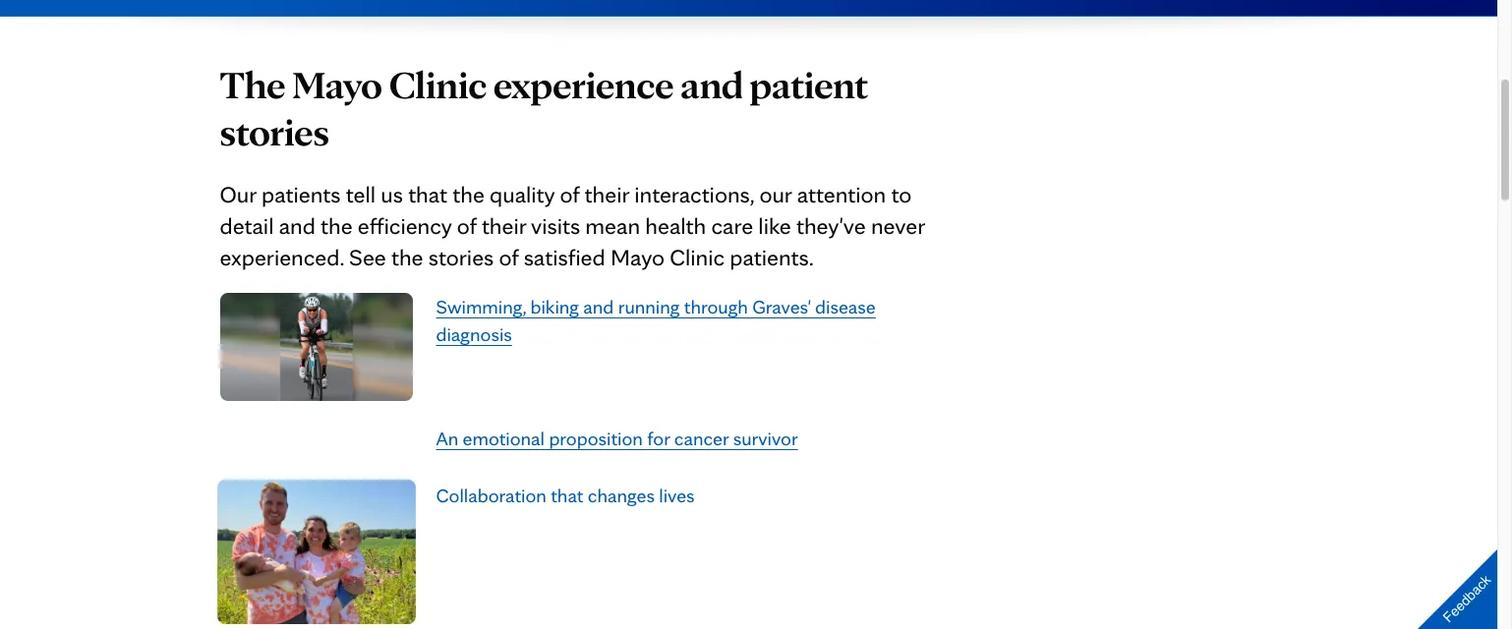 Task type: vqa. For each thing, say whether or not it's contained in the screenshot.
magnets.
no



Task type: locate. For each thing, give the bounding box(es) containing it.
the
[[220, 61, 286, 108]]

their
[[585, 180, 629, 208], [482, 211, 526, 240]]

swimming, biking and running through graves' disease diagnosis
[[436, 295, 876, 346]]

1 horizontal spatial and
[[583, 295, 614, 319]]

experience
[[493, 61, 674, 108]]

0 horizontal spatial mayo
[[292, 61, 383, 108]]

the left quality
[[453, 180, 485, 208]]

disease
[[815, 295, 876, 319]]

health
[[645, 211, 706, 240]]

care
[[711, 211, 753, 240]]

the
[[453, 180, 485, 208], [321, 211, 353, 240], [391, 243, 423, 271]]

1 horizontal spatial their
[[585, 180, 629, 208]]

stories up swimming,
[[428, 243, 494, 271]]

0 horizontal spatial the
[[321, 211, 353, 240]]

that
[[408, 180, 447, 208], [551, 484, 584, 508]]

collaboration
[[436, 484, 547, 508]]

0 horizontal spatial and
[[279, 211, 316, 240]]

survivor
[[733, 427, 798, 451]]

feedback button
[[1401, 533, 1512, 629]]

1 vertical spatial that
[[551, 484, 584, 508]]

an emotional proposition for cancer survivor link
[[220, 425, 953, 458]]

cancer
[[674, 427, 729, 451]]

0 vertical spatial and
[[681, 61, 743, 108]]

their down quality
[[482, 211, 526, 240]]

2 horizontal spatial the
[[453, 180, 485, 208]]

and left patient
[[681, 61, 743, 108]]

1 vertical spatial their
[[482, 211, 526, 240]]

0 vertical spatial clinic
[[389, 61, 487, 108]]

the down tell
[[321, 211, 353, 240]]

1 vertical spatial mayo
[[611, 243, 665, 271]]

finishingstrongwithgravesdisease16x9 1024x576.jpg image
[[220, 293, 413, 401]]

detail
[[220, 211, 274, 240]]

of
[[560, 180, 580, 208], [457, 211, 477, 240], [499, 243, 519, 271]]

2 vertical spatial the
[[391, 243, 423, 271]]

0 vertical spatial stories
[[220, 108, 330, 155]]

lives
[[659, 484, 695, 508]]

proposition
[[549, 427, 643, 451]]

diagnosis
[[436, 323, 512, 346]]

and inside swimming, biking and running through graves' disease diagnosis
[[583, 295, 614, 319]]

and right biking
[[583, 295, 614, 319]]

quality
[[490, 180, 555, 208]]

1 horizontal spatial that
[[551, 484, 584, 508]]

2 vertical spatial of
[[499, 243, 519, 271]]

mayo down mean
[[611, 243, 665, 271]]

efficiency
[[358, 211, 452, 240]]

of right efficiency
[[457, 211, 477, 240]]

of left satisfied
[[499, 243, 519, 271]]

of up visits
[[560, 180, 580, 208]]

0 horizontal spatial stories
[[220, 108, 330, 155]]

0 vertical spatial that
[[408, 180, 447, 208]]

1 vertical spatial stories
[[428, 243, 494, 271]]

for
[[647, 427, 670, 451]]

1 horizontal spatial the
[[391, 243, 423, 271]]

clinic
[[389, 61, 487, 108], [670, 243, 725, 271]]

and down patients
[[279, 211, 316, 240]]

1 horizontal spatial stories
[[428, 243, 494, 271]]

stories inside the mayo clinic experience and patient stories
[[220, 108, 330, 155]]

0 vertical spatial of
[[560, 180, 580, 208]]

mayo
[[292, 61, 383, 108], [611, 243, 665, 271]]

0 horizontal spatial that
[[408, 180, 447, 208]]

see
[[349, 243, 386, 271]]

stories
[[220, 108, 330, 155], [428, 243, 494, 271]]

1 vertical spatial and
[[279, 211, 316, 240]]

0 horizontal spatial clinic
[[389, 61, 487, 108]]

feedback
[[1440, 572, 1494, 626]]

clinic inside the mayo clinic experience and patient stories
[[389, 61, 487, 108]]

2 vertical spatial and
[[583, 295, 614, 319]]

stories up patients
[[220, 108, 330, 155]]

that right us
[[408, 180, 447, 208]]

the down efficiency
[[391, 243, 423, 271]]

that left changes
[[551, 484, 584, 508]]

0 vertical spatial the
[[453, 180, 485, 208]]

1 vertical spatial of
[[457, 211, 477, 240]]

and inside the mayo clinic experience and patient stories
[[681, 61, 743, 108]]

0 vertical spatial mayo
[[292, 61, 383, 108]]

1 vertical spatial clinic
[[670, 243, 725, 271]]

collaboration that changes lives link
[[217, 480, 953, 625]]

1 horizontal spatial mayo
[[611, 243, 665, 271]]

1 horizontal spatial clinic
[[670, 243, 725, 271]]

2 horizontal spatial and
[[681, 61, 743, 108]]

1 horizontal spatial of
[[499, 243, 519, 271]]

their up mean
[[585, 180, 629, 208]]

collaboration that changes lives
[[436, 484, 695, 508]]

mayo inside the mayo clinic experience and patient stories
[[292, 61, 383, 108]]

patients
[[262, 180, 341, 208]]

2 horizontal spatial of
[[560, 180, 580, 208]]

mayo right the
[[292, 61, 383, 108]]

and
[[681, 61, 743, 108], [279, 211, 316, 240], [583, 295, 614, 319]]

0 horizontal spatial their
[[482, 211, 526, 240]]

patients.
[[730, 243, 814, 271]]

they've
[[796, 211, 866, 240]]



Task type: describe. For each thing, give the bounding box(es) containing it.
and inside our patients tell us that the quality of their interactions, our attention to detail and the efficiency of their visits mean health care like they've never experienced. see the stories of satisfied mayo clinic patients.
[[279, 211, 316, 240]]

patient
[[750, 61, 868, 108]]

to
[[891, 180, 912, 208]]

emotional
[[463, 427, 545, 451]]

an emotional proposition for cancer survivor
[[436, 427, 798, 451]]

stories inside our patients tell us that the quality of their interactions, our attention to detail and the efficiency of their visits mean health care like they've never experienced. see the stories of satisfied mayo clinic patients.
[[428, 243, 494, 271]]

that inside "link"
[[551, 484, 584, 508]]

changes
[[588, 484, 655, 508]]

interactions,
[[634, 180, 754, 208]]

our
[[220, 180, 256, 208]]

our patients tell us that the quality of their interactions, our attention to detail and the efficiency of their visits mean health care like they've never experienced. see the stories of satisfied mayo clinic patients.
[[220, 180, 925, 271]]

0 vertical spatial their
[[585, 180, 629, 208]]

an
[[436, 427, 458, 451]]

swimming,
[[436, 295, 526, 319]]

like
[[758, 211, 791, 240]]

us
[[381, 180, 403, 208]]

running
[[618, 295, 680, 319]]

biking
[[530, 295, 579, 319]]

mayo inside our patients tell us that the quality of their interactions, our attention to detail and the efficiency of their visits mean health care like they've never experienced. see the stories of satisfied mayo clinic patients.
[[611, 243, 665, 271]]

0 horizontal spatial of
[[457, 211, 477, 240]]

the mayo clinic experience and patient stories
[[220, 61, 868, 155]]

satisfied
[[524, 243, 605, 271]]

graves'
[[752, 295, 811, 319]]

our
[[760, 180, 792, 208]]

visits
[[531, 211, 580, 240]]

that inside our patients tell us that the quality of their interactions, our attention to detail and the efficiency of their visits mean health care like they've never experienced. see the stories of satisfied mayo clinic patients.
[[408, 180, 447, 208]]

1 vertical spatial the
[[321, 211, 353, 240]]

experienced.
[[220, 243, 344, 271]]

mean
[[585, 211, 640, 240]]

never
[[871, 211, 925, 240]]

swimming, biking and running through graves' disease diagnosis link
[[220, 293, 953, 401]]

clinic inside our patients tell us that the quality of their interactions, our attention to detail and the efficiency of their visits mean health care like they've never experienced. see the stories of satisfied mayo clinic patients.
[[670, 243, 725, 271]]

tell
[[346, 180, 376, 208]]

simmons_photo_familyfeatured.jpg image
[[217, 480, 415, 625]]

attention
[[797, 180, 886, 208]]

through
[[684, 295, 748, 319]]



